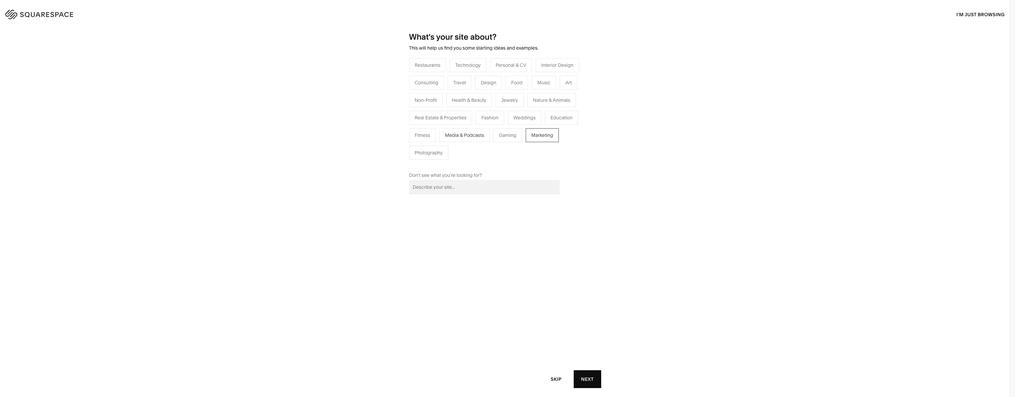 Task type: vqa. For each thing, say whether or not it's contained in the screenshot.
Degraw image
no



Task type: describe. For each thing, give the bounding box(es) containing it.
gaming
[[499, 132, 517, 138]]

Fitness radio
[[409, 128, 436, 142]]

consulting
[[415, 80, 438, 86]]

Real Estate & Properties radio
[[409, 111, 472, 125]]

personal
[[496, 62, 515, 68]]

& right 'home'
[[527, 92, 530, 98]]

skip
[[551, 377, 562, 383]]

next button
[[574, 371, 601, 389]]

Interior Design radio
[[536, 58, 579, 72]]

podcasts inside radio
[[464, 132, 484, 138]]

Education radio
[[545, 111, 578, 125]]

1 vertical spatial restaurants
[[442, 102, 468, 108]]

0 horizontal spatial nature
[[512, 102, 527, 108]]

log             in link
[[985, 10, 1002, 16]]

community & non-profits
[[372, 122, 428, 128]]

Non-Profit radio
[[409, 93, 443, 107]]

Food radio
[[506, 76, 528, 90]]

health
[[452, 97, 466, 103]]

0 horizontal spatial animals
[[532, 102, 550, 108]]

real estate & properties link
[[442, 142, 501, 148]]

profit
[[426, 97, 437, 103]]

Jewelry radio
[[496, 93, 524, 107]]

decor
[[531, 92, 544, 98]]

next
[[581, 377, 594, 383]]

education
[[551, 115, 573, 121]]

0 vertical spatial podcasts
[[461, 112, 481, 118]]

& right community
[[399, 122, 402, 128]]

Fashion radio
[[476, 111, 504, 125]]

and
[[507, 45, 515, 51]]

some
[[463, 45, 475, 51]]

help
[[427, 45, 437, 51]]

i'm just browsing link
[[957, 5, 1005, 24]]

personal & cv
[[496, 62, 526, 68]]

Photography radio
[[409, 146, 448, 160]]

nature inside option
[[533, 97, 548, 103]]

Travel radio
[[448, 76, 472, 90]]

you're
[[442, 172, 456, 178]]

see
[[422, 172, 430, 178]]

this
[[409, 45, 418, 51]]

1 vertical spatial real estate & properties
[[442, 142, 494, 148]]

examples.
[[516, 45, 539, 51]]

professional services link
[[372, 102, 425, 108]]

& down 'restaurants' link
[[457, 112, 460, 118]]

dario image
[[420, 226, 590, 398]]

1 vertical spatial travel
[[442, 92, 455, 98]]

Weddings radio
[[508, 111, 541, 125]]

1 vertical spatial weddings
[[442, 132, 464, 138]]

site
[[455, 32, 469, 42]]

Health & Beauty radio
[[446, 93, 492, 107]]

jewelry
[[501, 97, 518, 103]]

looking
[[457, 172, 473, 178]]

& down 'home & decor'
[[528, 102, 531, 108]]

0 vertical spatial media & podcasts
[[442, 112, 481, 118]]

Restaurants radio
[[409, 58, 446, 72]]

Nature & Animals radio
[[527, 93, 576, 107]]

photography
[[415, 150, 443, 156]]

profits
[[414, 122, 428, 128]]

community
[[372, 122, 398, 128]]

what
[[431, 172, 441, 178]]

animals inside option
[[553, 97, 571, 103]]

you
[[454, 45, 462, 51]]

& inside media & podcasts radio
[[460, 132, 463, 138]]

will
[[419, 45, 426, 51]]

restaurants link
[[442, 102, 475, 108]]

restaurants inside option
[[415, 62, 441, 68]]

Design radio
[[475, 76, 502, 90]]

home
[[512, 92, 525, 98]]

& down weddings link
[[467, 142, 470, 148]]

technology
[[455, 62, 481, 68]]

estate inside "option"
[[425, 115, 439, 121]]

starting
[[476, 45, 493, 51]]

Media & Podcasts radio
[[440, 128, 490, 142]]

media inside radio
[[445, 132, 459, 138]]

interior design
[[541, 62, 573, 68]]

in
[[997, 10, 1002, 16]]

Art radio
[[560, 76, 578, 90]]

Consulting radio
[[409, 76, 444, 90]]



Task type: locate. For each thing, give the bounding box(es) containing it.
travel
[[453, 80, 466, 86], [442, 92, 455, 98]]

media & podcasts link
[[442, 112, 488, 118]]

for?
[[474, 172, 482, 178]]

estate
[[425, 115, 439, 121], [453, 142, 466, 148]]

design right interior
[[558, 62, 573, 68]]

fitness link
[[512, 112, 534, 118]]

fitness inside radio
[[415, 132, 430, 138]]

music
[[538, 80, 551, 86]]

Don't see what you're looking for? field
[[409, 180, 560, 195]]

real estate & properties inside "option"
[[415, 115, 467, 121]]

properties
[[444, 115, 467, 121], [472, 142, 494, 148]]

restaurants
[[415, 62, 441, 68], [442, 102, 468, 108]]

travel up travel link
[[453, 80, 466, 86]]

1 vertical spatial podcasts
[[464, 132, 484, 138]]

cv
[[520, 62, 526, 68]]

weddings down nature & animals "link"
[[514, 115, 536, 121]]

restaurants up 'consulting'
[[415, 62, 441, 68]]

1 vertical spatial fitness
[[415, 132, 430, 138]]

travel up 'restaurants' link
[[442, 92, 455, 98]]

just
[[965, 11, 977, 17]]

squarespace logo link
[[13, 8, 211, 19]]

0 vertical spatial weddings
[[514, 115, 536, 121]]

health & beauty
[[452, 97, 486, 103]]

podcasts up real estate & properties link
[[464, 132, 484, 138]]

1 vertical spatial non-
[[403, 122, 414, 128]]

& right health
[[467, 97, 470, 103]]

media & podcasts up real estate & properties link
[[445, 132, 484, 138]]

your
[[436, 32, 453, 42]]

community & non-profits link
[[372, 122, 434, 128]]

fashion
[[482, 115, 499, 121]]

design
[[558, 62, 573, 68], [481, 80, 496, 86]]

non-
[[415, 97, 426, 103], [403, 122, 414, 128]]

what's your site about? this will help us find you some starting ideas and examples.
[[409, 32, 539, 51]]

skip button
[[544, 371, 569, 389]]

& inside personal & cv radio
[[516, 62, 519, 68]]

don't
[[409, 172, 421, 178]]

events link
[[442, 122, 463, 128]]

podcasts
[[461, 112, 481, 118], [464, 132, 484, 138]]

& up events
[[440, 115, 443, 121]]

nature & animals link
[[512, 102, 556, 108]]

home & decor
[[512, 92, 544, 98]]

find
[[444, 45, 453, 51]]

real inside "option"
[[415, 115, 424, 121]]

fitness down nature & animals "link"
[[512, 112, 528, 118]]

marketing
[[531, 132, 553, 138]]

real estate & properties down weddings link
[[442, 142, 494, 148]]

media & podcasts
[[442, 112, 481, 118], [445, 132, 484, 138]]

weddings link
[[442, 132, 471, 138]]

1 vertical spatial media
[[445, 132, 459, 138]]

properties inside "option"
[[444, 115, 467, 121]]

1 horizontal spatial nature
[[533, 97, 548, 103]]

0 horizontal spatial design
[[481, 80, 496, 86]]

Music radio
[[532, 76, 556, 90]]

podcasts down health & beauty
[[461, 112, 481, 118]]

non- down 'consulting'
[[415, 97, 426, 103]]

1 horizontal spatial properties
[[472, 142, 494, 148]]

0 horizontal spatial properties
[[444, 115, 467, 121]]

art
[[566, 80, 572, 86]]

1 horizontal spatial non-
[[415, 97, 426, 103]]

0 vertical spatial travel
[[453, 80, 466, 86]]

us
[[438, 45, 443, 51]]

properties down fashion
[[472, 142, 494, 148]]

0 horizontal spatial estate
[[425, 115, 439, 121]]

1 vertical spatial media & podcasts
[[445, 132, 484, 138]]

professional
[[372, 102, 399, 108]]

interior
[[541, 62, 557, 68]]

1 vertical spatial real
[[442, 142, 452, 148]]

0 vertical spatial non-
[[415, 97, 426, 103]]

services
[[400, 102, 419, 108]]

1 horizontal spatial restaurants
[[442, 102, 468, 108]]

& inside the nature & animals option
[[549, 97, 552, 103]]

nature & animals inside option
[[533, 97, 571, 103]]

& up real estate & properties link
[[460, 132, 463, 138]]

real
[[415, 115, 424, 121], [442, 142, 452, 148]]

design up the beauty
[[481, 80, 496, 86]]

ideas
[[494, 45, 506, 51]]

nature & animals
[[533, 97, 571, 103], [512, 102, 550, 108]]

1 vertical spatial estate
[[453, 142, 466, 148]]

1 horizontal spatial estate
[[453, 142, 466, 148]]

weddings down events link
[[442, 132, 464, 138]]

log
[[985, 10, 996, 16]]

estate down weddings link
[[453, 142, 466, 148]]

non- inside 'non-profit' radio
[[415, 97, 426, 103]]

1 vertical spatial properties
[[472, 142, 494, 148]]

browsing
[[978, 11, 1005, 17]]

Personal & CV radio
[[490, 58, 532, 72]]

0 vertical spatial media
[[442, 112, 456, 118]]

animals down decor
[[532, 102, 550, 108]]

log             in
[[985, 10, 1002, 16]]

1 horizontal spatial weddings
[[514, 115, 536, 121]]

nature & animals down the home & decor link on the right top
[[512, 102, 550, 108]]

real estate & properties
[[415, 115, 467, 121], [442, 142, 494, 148]]

animals up education
[[553, 97, 571, 103]]

0 vertical spatial restaurants
[[415, 62, 441, 68]]

animals
[[553, 97, 571, 103], [532, 102, 550, 108]]

beauty
[[471, 97, 486, 103]]

1 horizontal spatial design
[[558, 62, 573, 68]]

0 vertical spatial fitness
[[512, 112, 528, 118]]

events
[[442, 122, 457, 128]]

travel inside option
[[453, 80, 466, 86]]

home & decor link
[[512, 92, 551, 98]]

what's
[[409, 32, 435, 42]]

0 horizontal spatial weddings
[[442, 132, 464, 138]]

& left cv
[[516, 62, 519, 68]]

weddings
[[514, 115, 536, 121], [442, 132, 464, 138]]

media & podcasts inside radio
[[445, 132, 484, 138]]

i'm
[[957, 11, 964, 17]]

real down weddings link
[[442, 142, 452, 148]]

professional services
[[372, 102, 419, 108]]

nature
[[533, 97, 548, 103], [512, 102, 527, 108]]

1 horizontal spatial real
[[442, 142, 452, 148]]

estate up profits
[[425, 115, 439, 121]]

0 horizontal spatial real
[[415, 115, 424, 121]]

fitness down profits
[[415, 132, 430, 138]]

0 vertical spatial estate
[[425, 115, 439, 121]]

real up profits
[[415, 115, 424, 121]]

properties up events link
[[444, 115, 467, 121]]

0 vertical spatial properties
[[444, 115, 467, 121]]

nature & animals down music option
[[533, 97, 571, 103]]

weddings inside weddings option
[[514, 115, 536, 121]]

1 vertical spatial design
[[481, 80, 496, 86]]

0 vertical spatial design
[[558, 62, 573, 68]]

media up events
[[442, 112, 456, 118]]

media down events link
[[445, 132, 459, 138]]

non- up fitness radio
[[403, 122, 414, 128]]

real estate & properties up events
[[415, 115, 467, 121]]

media
[[442, 112, 456, 118], [445, 132, 459, 138]]

0 horizontal spatial restaurants
[[415, 62, 441, 68]]

1 horizontal spatial animals
[[553, 97, 571, 103]]

don't see what you're looking for?
[[409, 172, 482, 178]]

dario element
[[420, 226, 590, 398]]

& right decor
[[549, 97, 552, 103]]

media & podcasts down 'restaurants' link
[[442, 112, 481, 118]]

0 horizontal spatial fitness
[[415, 132, 430, 138]]

& inside real estate & properties "option"
[[440, 115, 443, 121]]

restaurants down travel link
[[442, 102, 468, 108]]

&
[[516, 62, 519, 68], [527, 92, 530, 98], [467, 97, 470, 103], [549, 97, 552, 103], [528, 102, 531, 108], [457, 112, 460, 118], [440, 115, 443, 121], [399, 122, 402, 128], [460, 132, 463, 138], [467, 142, 470, 148]]

squarespace logo image
[[13, 8, 90, 19]]

about?
[[470, 32, 497, 42]]

Marketing radio
[[526, 128, 559, 142]]

non-profit
[[415, 97, 437, 103]]

1 horizontal spatial fitness
[[512, 112, 528, 118]]

& inside health & beauty radio
[[467, 97, 470, 103]]

Gaming radio
[[493, 128, 522, 142]]

travel link
[[442, 92, 462, 98]]

i'm just browsing
[[957, 11, 1005, 17]]

0 vertical spatial real
[[415, 115, 424, 121]]

0 horizontal spatial non-
[[403, 122, 414, 128]]

food
[[511, 80, 523, 86]]

0 vertical spatial real estate & properties
[[415, 115, 467, 121]]

Technology radio
[[450, 58, 487, 72]]

fitness
[[512, 112, 528, 118], [415, 132, 430, 138]]



